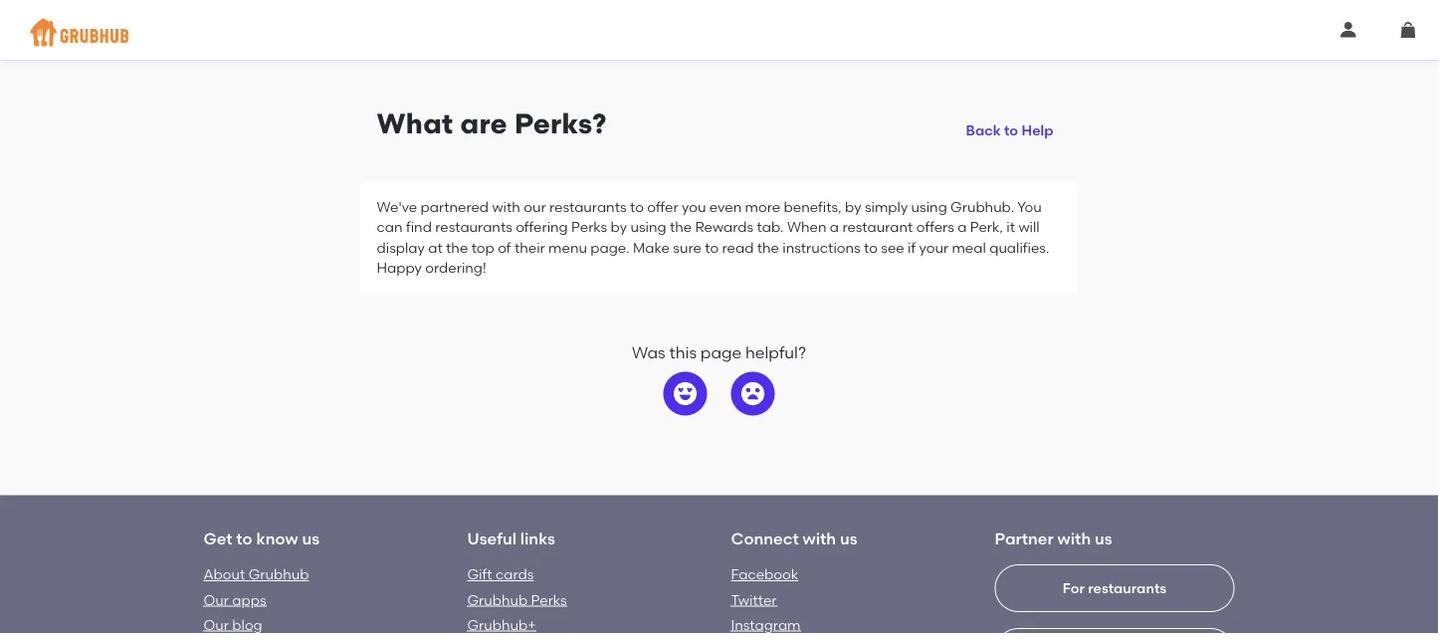 Task type: vqa. For each thing, say whether or not it's contained in the screenshot.
BACK TO HELP link at the right top of page
yes



Task type: describe. For each thing, give the bounding box(es) containing it.
grubhub.
[[951, 198, 1014, 215]]

with inside we've partnered with our restaurants to offer you even more benefits, by simply using grubhub. you can find restaurants offering perks by using the rewards tab. when a restaurant offers a perk, it will display at the top of their menu page. make sure to read the instructions to see if your meal qualifies. happy ordering!
[[492, 198, 520, 215]]

connect
[[731, 528, 799, 548]]

small image
[[1400, 22, 1416, 38]]

gift
[[467, 566, 492, 583]]

useful links
[[467, 528, 555, 548]]

twitter
[[731, 591, 777, 608]]

1 a from the left
[[830, 218, 839, 235]]

1 horizontal spatial restaurants
[[549, 198, 627, 215]]

perk,
[[970, 218, 1003, 235]]

us for connect with us
[[840, 528, 858, 548]]

tab.
[[757, 218, 784, 235]]

0 horizontal spatial restaurants
[[435, 218, 512, 235]]

was
[[632, 343, 666, 362]]

offers
[[916, 218, 954, 235]]

for
[[1063, 580, 1085, 597]]

will
[[1019, 218, 1040, 235]]

cards
[[496, 566, 534, 583]]

your
[[919, 239, 949, 256]]

partnered
[[421, 198, 489, 215]]

top
[[471, 239, 494, 256]]

qualifies.
[[990, 239, 1049, 256]]

simply
[[865, 198, 908, 215]]

their
[[514, 239, 545, 256]]

with for connect with us
[[803, 528, 836, 548]]

0 horizontal spatial by
[[611, 218, 627, 235]]

our
[[204, 591, 229, 608]]

to right get
[[236, 528, 252, 548]]

about
[[204, 566, 245, 583]]

grubhub inside gift cards grubhub perks
[[467, 591, 528, 608]]

us for partner with us
[[1095, 528, 1112, 548]]

facebook twitter
[[731, 566, 798, 608]]

0 horizontal spatial using
[[630, 218, 666, 235]]

small image
[[1341, 22, 1357, 38]]

at
[[428, 239, 443, 256]]

you
[[682, 198, 706, 215]]

connect with us
[[731, 528, 858, 548]]

back to help link
[[958, 106, 1062, 142]]

this
[[669, 343, 697, 362]]

restaurant
[[842, 218, 913, 235]]

happy
[[377, 259, 422, 276]]

get to know us
[[204, 528, 320, 548]]

0 vertical spatial by
[[845, 198, 861, 215]]

help
[[1022, 122, 1054, 139]]

2 horizontal spatial restaurants
[[1088, 580, 1167, 597]]

about grubhub link
[[204, 566, 309, 583]]

display
[[377, 239, 425, 256]]

facebook
[[731, 566, 798, 583]]

rewards
[[695, 218, 754, 235]]

links
[[520, 528, 555, 548]]

1 horizontal spatial using
[[911, 198, 947, 215]]

to left the offer
[[630, 198, 644, 215]]

our apps link
[[204, 591, 266, 608]]

what
[[377, 107, 453, 140]]

instructions
[[783, 239, 861, 256]]

it
[[1007, 218, 1015, 235]]

back to help
[[966, 122, 1054, 139]]

offering
[[516, 218, 568, 235]]

more
[[745, 198, 780, 215]]



Task type: locate. For each thing, give the bounding box(es) containing it.
0 horizontal spatial perks
[[531, 591, 567, 608]]

1 horizontal spatial us
[[840, 528, 858, 548]]

0 horizontal spatial with
[[492, 198, 520, 215]]

restaurants right the for at right
[[1088, 580, 1167, 597]]

grubhub down gift cards link
[[467, 591, 528, 608]]

benefits,
[[784, 198, 842, 215]]

to down rewards
[[705, 239, 719, 256]]

2 horizontal spatial us
[[1095, 528, 1112, 548]]

perks
[[571, 218, 607, 235], [531, 591, 567, 608]]

1 us from the left
[[302, 528, 320, 548]]

make
[[633, 239, 670, 256]]

1 vertical spatial grubhub
[[467, 591, 528, 608]]

with for partner with us
[[1058, 528, 1091, 548]]

restaurants
[[549, 198, 627, 215], [435, 218, 512, 235], [1088, 580, 1167, 597]]

grubhub down the know
[[248, 566, 309, 583]]

useful
[[467, 528, 516, 548]]

grubhub perks link
[[467, 591, 567, 608]]

1 vertical spatial perks
[[531, 591, 567, 608]]

grubhub
[[248, 566, 309, 583], [467, 591, 528, 608]]

sure
[[673, 239, 702, 256]]

restaurants up top
[[435, 218, 512, 235]]

what are perks?
[[377, 107, 607, 140]]

to
[[1004, 122, 1018, 139], [630, 198, 644, 215], [705, 239, 719, 256], [864, 239, 878, 256], [236, 528, 252, 548]]

the up ordering!
[[446, 239, 468, 256]]

1 vertical spatial using
[[630, 218, 666, 235]]

perks?
[[514, 107, 607, 140]]

using up offers
[[911, 198, 947, 215]]

a up meal
[[958, 218, 967, 235]]

to down restaurant
[[864, 239, 878, 256]]

2 vertical spatial restaurants
[[1088, 580, 1167, 597]]

2 horizontal spatial the
[[757, 239, 779, 256]]

0 horizontal spatial a
[[830, 218, 839, 235]]

know
[[256, 528, 298, 548]]

with right connect
[[803, 528, 836, 548]]

page
[[701, 343, 742, 362]]

are
[[460, 107, 508, 140]]

to inside back to help link
[[1004, 122, 1018, 139]]

twitter link
[[731, 591, 777, 608]]

see
[[881, 239, 904, 256]]

helpful?
[[746, 343, 806, 362]]

2 horizontal spatial with
[[1058, 528, 1091, 548]]

0 horizontal spatial us
[[302, 528, 320, 548]]

apps
[[232, 591, 266, 608]]

0 horizontal spatial the
[[446, 239, 468, 256]]

by up restaurant
[[845, 198, 861, 215]]

0 horizontal spatial grubhub
[[248, 566, 309, 583]]

page.
[[591, 239, 630, 256]]

with up the for at right
[[1058, 528, 1091, 548]]

to left help
[[1004, 122, 1018, 139]]

us right the know
[[302, 528, 320, 548]]

grubhub logo image
[[30, 12, 129, 52]]

0 vertical spatial perks
[[571, 218, 607, 235]]

using
[[911, 198, 947, 215], [630, 218, 666, 235]]

1 vertical spatial by
[[611, 218, 627, 235]]

read
[[722, 239, 754, 256]]

1 horizontal spatial a
[[958, 218, 967, 235]]

the up sure
[[670, 218, 692, 235]]

was this page helpful?
[[632, 343, 806, 362]]

1 horizontal spatial by
[[845, 198, 861, 215]]

gift cards grubhub perks
[[467, 566, 567, 608]]

0 vertical spatial grubhub
[[248, 566, 309, 583]]

facebook link
[[731, 566, 798, 583]]

3 us from the left
[[1095, 528, 1112, 548]]

restaurants up menu
[[549, 198, 627, 215]]

offer
[[647, 198, 679, 215]]

menu
[[549, 239, 587, 256]]

1 horizontal spatial grubhub
[[467, 591, 528, 608]]

a
[[830, 218, 839, 235], [958, 218, 967, 235]]

us up for restaurants
[[1095, 528, 1112, 548]]

2 us from the left
[[840, 528, 858, 548]]

meal
[[952, 239, 986, 256]]

the
[[670, 218, 692, 235], [446, 239, 468, 256], [757, 239, 779, 256]]

0 vertical spatial restaurants
[[549, 198, 627, 215]]

the down tab.
[[757, 239, 779, 256]]

can
[[377, 218, 403, 235]]

back
[[966, 122, 1001, 139]]

we've partnered with our restaurants to offer you even more benefits, by simply using grubhub. you can find restaurants offering perks by using the rewards tab. when a restaurant offers a perk, it will display at the top of their menu page. make sure to read the instructions to see if your meal qualifies. happy ordering!
[[377, 198, 1049, 276]]

gift cards link
[[467, 566, 534, 583]]

a up instructions
[[830, 218, 839, 235]]

when
[[787, 218, 827, 235]]

get
[[204, 528, 232, 548]]

this page was helpful image
[[673, 382, 697, 406]]

ordering!
[[425, 259, 486, 276]]

2 a from the left
[[958, 218, 967, 235]]

you
[[1018, 198, 1042, 215]]

our
[[524, 198, 546, 215]]

of
[[498, 239, 511, 256]]

using up "make"
[[630, 218, 666, 235]]

0 vertical spatial using
[[911, 198, 947, 215]]

1 horizontal spatial with
[[803, 528, 836, 548]]

we've
[[377, 198, 417, 215]]

for restaurants link
[[995, 564, 1235, 633]]

perks up page.
[[571, 218, 607, 235]]

by
[[845, 198, 861, 215], [611, 218, 627, 235]]

even
[[709, 198, 742, 215]]

partner
[[995, 528, 1054, 548]]

perks down cards
[[531, 591, 567, 608]]

us right connect
[[840, 528, 858, 548]]

find
[[406, 218, 432, 235]]

with left our
[[492, 198, 520, 215]]

this page was not helpful image
[[741, 382, 765, 406]]

1 horizontal spatial perks
[[571, 218, 607, 235]]

perks inside we've partnered with our restaurants to offer you even more benefits, by simply using grubhub. you can find restaurants offering perks by using the rewards tab. when a restaurant offers a perk, it will display at the top of their menu page. make sure to read the instructions to see if your meal qualifies. happy ordering!
[[571, 218, 607, 235]]

1 vertical spatial restaurants
[[435, 218, 512, 235]]

partner with us
[[995, 528, 1112, 548]]

for restaurants
[[1063, 580, 1167, 597]]

grubhub inside 'about grubhub our apps'
[[248, 566, 309, 583]]

by up page.
[[611, 218, 627, 235]]

us
[[302, 528, 320, 548], [840, 528, 858, 548], [1095, 528, 1112, 548]]

perks inside gift cards grubhub perks
[[531, 591, 567, 608]]

about grubhub our apps
[[204, 566, 309, 608]]

1 horizontal spatial the
[[670, 218, 692, 235]]

if
[[908, 239, 916, 256]]

with
[[492, 198, 520, 215], [803, 528, 836, 548], [1058, 528, 1091, 548]]



